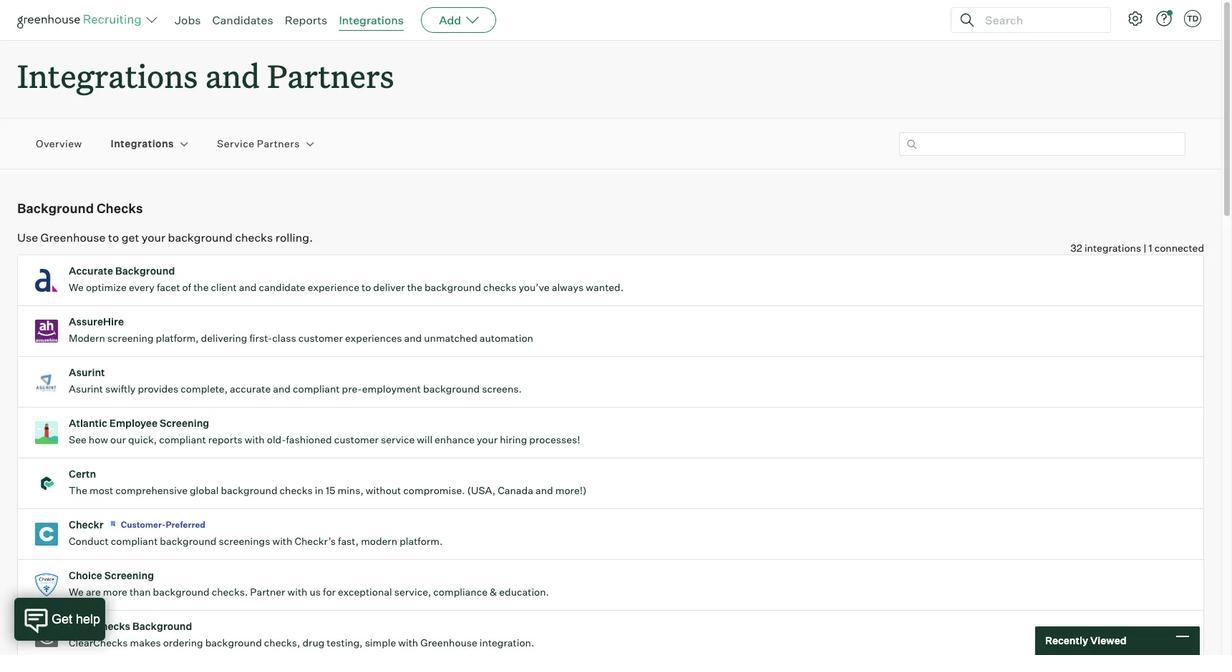 Task type: locate. For each thing, give the bounding box(es) containing it.
canada
[[498, 485, 533, 497]]

0 vertical spatial partners
[[267, 54, 394, 97]]

0 vertical spatial compliant
[[293, 383, 340, 395]]

greenhouse down 'compliance'
[[420, 637, 477, 650]]

we down accurate
[[69, 282, 84, 294]]

2 horizontal spatial checks
[[483, 282, 517, 294]]

with left checkr's
[[272, 536, 292, 548]]

0 vertical spatial to
[[108, 231, 119, 245]]

background down preferred
[[160, 536, 217, 548]]

the right deliver at the left of page
[[407, 282, 422, 294]]

asurint up atlantic
[[69, 383, 103, 395]]

2 asurint from the top
[[69, 383, 103, 395]]

checkr's
[[295, 536, 336, 548]]

background right global at the bottom left of page
[[221, 485, 277, 497]]

0 horizontal spatial greenhouse
[[40, 231, 106, 245]]

add
[[439, 13, 461, 27]]

your right get
[[142, 231, 165, 245]]

compliant for pre-
[[293, 383, 340, 395]]

the right of
[[193, 282, 209, 294]]

screening inside choice screening we are more than background checks. partner with us for exceptional service, compliance & education.
[[104, 570, 154, 582]]

0 horizontal spatial your
[[142, 231, 165, 245]]

atlantic employee screening see how our quick, compliant reports with old-fashioned customer service will enhance your hiring processes!
[[69, 418, 580, 446]]

preferred
[[166, 520, 205, 531]]

and right accurate
[[273, 383, 291, 395]]

with
[[245, 434, 265, 446], [272, 536, 292, 548], [288, 587, 308, 599], [398, 637, 418, 650]]

integrations for the bottom the integrations link
[[111, 138, 174, 150]]

2 horizontal spatial compliant
[[293, 383, 340, 395]]

15
[[326, 485, 335, 497]]

we left are
[[69, 587, 84, 599]]

0 vertical spatial your
[[142, 231, 165, 245]]

0 horizontal spatial to
[[108, 231, 119, 245]]

partners right service on the top of the page
[[257, 138, 300, 150]]

and inside asurint asurint swiftly provides complete, accurate and compliant pre-employment background screens.
[[273, 383, 291, 395]]

0 horizontal spatial compliant
[[111, 536, 158, 548]]

0 horizontal spatial screening
[[104, 570, 154, 582]]

of
[[182, 282, 191, 294]]

2 vertical spatial background
[[132, 621, 192, 633]]

1 horizontal spatial compliant
[[159, 434, 206, 446]]

1 vertical spatial to
[[362, 282, 371, 294]]

checks left in
[[280, 485, 313, 497]]

background left checks,
[[205, 637, 262, 650]]

more!)
[[555, 485, 587, 497]]

your left hiring
[[477, 434, 498, 446]]

None text field
[[899, 132, 1186, 156]]

and left more!)
[[536, 485, 553, 497]]

0 vertical spatial greenhouse
[[40, 231, 106, 245]]

mins,
[[338, 485, 364, 497]]

to left get
[[108, 231, 119, 245]]

get
[[121, 231, 139, 245]]

choice
[[69, 570, 102, 582]]

our
[[110, 434, 126, 446]]

assurehire
[[69, 316, 124, 328]]

integrations down greenhouse recruiting image
[[17, 54, 198, 97]]

0 horizontal spatial checks
[[235, 231, 273, 245]]

integrations for integrations and partners
[[17, 54, 198, 97]]

compliant left pre-
[[293, 383, 340, 395]]

screening inside atlantic employee screening see how our quick, compliant reports with old-fashioned customer service will enhance your hiring processes!
[[160, 418, 209, 430]]

customer right class
[[298, 332, 343, 345]]

quick,
[[128, 434, 157, 446]]

configure image
[[1127, 10, 1144, 27]]

background inside accurate background we optimize every facet of the client and candidate experience to deliver the background checks you've always wanted.
[[115, 265, 175, 277]]

employment
[[362, 383, 421, 395]]

see
[[69, 434, 86, 446]]

and inside assurehire modern screening platform, delivering first-class customer experiences and unmatched automation
[[404, 332, 422, 345]]

fast,
[[338, 536, 359, 548]]

we inside accurate background we optimize every facet of the client and candidate experience to deliver the background checks you've always wanted.
[[69, 282, 84, 294]]

service
[[381, 434, 415, 446]]

we
[[69, 282, 84, 294], [69, 587, 84, 599]]

partners
[[267, 54, 394, 97], [257, 138, 300, 150]]

0 vertical spatial clearchecks
[[69, 621, 130, 633]]

asurint down modern at the left bottom of page
[[69, 367, 105, 379]]

1 vertical spatial greenhouse
[[420, 637, 477, 650]]

32
[[1071, 242, 1083, 254]]

1 vertical spatial screening
[[104, 570, 154, 582]]

the
[[193, 282, 209, 294], [407, 282, 422, 294]]

integrations right reports 'link'
[[339, 13, 404, 27]]

integrations link up checks at top left
[[111, 137, 174, 151]]

background up makes
[[132, 621, 192, 633]]

background up unmatched
[[425, 282, 481, 294]]

greenhouse down "background checks"
[[40, 231, 106, 245]]

screening
[[160, 418, 209, 430], [104, 570, 154, 582]]

td
[[1187, 14, 1199, 24]]

background right than
[[153, 587, 210, 599]]

simple
[[365, 637, 396, 650]]

old-
[[267, 434, 286, 446]]

0 vertical spatial screening
[[160, 418, 209, 430]]

most
[[89, 485, 113, 497]]

we inside choice screening we are more than background checks. partner with us for exceptional service, compliance & education.
[[69, 587, 84, 599]]

automation
[[480, 332, 533, 345]]

class
[[272, 332, 296, 345]]

first-
[[250, 332, 272, 345]]

0 vertical spatial customer
[[298, 332, 343, 345]]

screening down complete,
[[160, 418, 209, 430]]

processes!
[[529, 434, 580, 446]]

clearchecks
[[69, 621, 130, 633], [69, 637, 128, 650]]

global
[[190, 485, 219, 497]]

customer-preferred
[[121, 520, 205, 531]]

0 horizontal spatial integrations link
[[111, 137, 174, 151]]

0 vertical spatial checks
[[235, 231, 273, 245]]

with right simple
[[398, 637, 418, 650]]

1 we from the top
[[69, 282, 84, 294]]

1 vertical spatial your
[[477, 434, 498, 446]]

checks
[[235, 231, 273, 245], [483, 282, 517, 294], [280, 485, 313, 497]]

background inside clearchecks background clearchecks makes ordering background checks, drug testing, simple with greenhouse integration.
[[132, 621, 192, 633]]

checks left rolling.
[[235, 231, 273, 245]]

checks inside certn the most comprehensive global background checks in 15 mins, without compromise. (usa, canada and more!)
[[280, 485, 313, 497]]

clearchecks left makes
[[69, 637, 128, 650]]

and right client
[[239, 282, 257, 294]]

complete,
[[181, 383, 228, 395]]

1 horizontal spatial the
[[407, 282, 422, 294]]

certn the most comprehensive global background checks in 15 mins, without compromise. (usa, canada and more!)
[[69, 468, 587, 497]]

1 vertical spatial asurint
[[69, 383, 103, 395]]

unmatched
[[424, 332, 477, 345]]

0 vertical spatial asurint
[[69, 367, 105, 379]]

0 vertical spatial we
[[69, 282, 84, 294]]

conduct
[[69, 536, 109, 548]]

1 horizontal spatial greenhouse
[[420, 637, 477, 650]]

2 clearchecks from the top
[[69, 637, 128, 650]]

background up 'use'
[[17, 201, 94, 216]]

1 vertical spatial checks
[[483, 282, 517, 294]]

platform,
[[156, 332, 199, 345]]

background up every
[[115, 265, 175, 277]]

with left the us
[[288, 587, 308, 599]]

background left screens. at the left bottom of the page
[[423, 383, 480, 395]]

greenhouse inside clearchecks background clearchecks makes ordering background checks, drug testing, simple with greenhouse integration.
[[420, 637, 477, 650]]

compliant
[[293, 383, 340, 395], [159, 434, 206, 446], [111, 536, 158, 548]]

customer left service
[[334, 434, 379, 446]]

compliant down customer-
[[111, 536, 158, 548]]

we for choice screening we are more than background checks. partner with us for exceptional service, compliance & education.
[[69, 587, 84, 599]]

certn
[[69, 468, 96, 481]]

0 vertical spatial integrations link
[[339, 13, 404, 27]]

1 horizontal spatial integrations link
[[339, 13, 404, 27]]

1 horizontal spatial checks
[[280, 485, 313, 497]]

1 vertical spatial we
[[69, 587, 84, 599]]

1 vertical spatial compliant
[[159, 434, 206, 446]]

with inside atlantic employee screening see how our quick, compliant reports with old-fashioned customer service will enhance your hiring processes!
[[245, 434, 265, 446]]

0 horizontal spatial the
[[193, 282, 209, 294]]

testing,
[[327, 637, 363, 650]]

customer
[[298, 332, 343, 345], [334, 434, 379, 446]]

0 vertical spatial integrations
[[339, 13, 404, 27]]

jobs link
[[175, 13, 201, 27]]

facet
[[157, 282, 180, 294]]

with left old- on the bottom left of page
[[245, 434, 265, 446]]

without
[[366, 485, 401, 497]]

clearchecks background clearchecks makes ordering background checks, drug testing, simple with greenhouse integration.
[[69, 621, 534, 650]]

are
[[86, 587, 101, 599]]

integrations up checks at top left
[[111, 138, 174, 150]]

modern
[[69, 332, 105, 345]]

1 horizontal spatial screening
[[160, 418, 209, 430]]

screening up than
[[104, 570, 154, 582]]

2 we from the top
[[69, 587, 84, 599]]

recently
[[1045, 635, 1088, 647]]

and left unmatched
[[404, 332, 422, 345]]

background inside choice screening we are more than background checks. partner with us for exceptional service, compliance & education.
[[153, 587, 210, 599]]

viewed
[[1090, 635, 1127, 647]]

compliant right quick, at the left bottom of the page
[[159, 434, 206, 446]]

1 horizontal spatial your
[[477, 434, 498, 446]]

integrations
[[339, 13, 404, 27], [17, 54, 198, 97], [111, 138, 174, 150]]

2 vertical spatial checks
[[280, 485, 313, 497]]

integrations link right reports 'link'
[[339, 13, 404, 27]]

checks for certn the most comprehensive global background checks in 15 mins, without compromise. (usa, canada and more!)
[[280, 485, 313, 497]]

screens.
[[482, 383, 522, 395]]

2 vertical spatial integrations
[[111, 138, 174, 150]]

and down candidates link
[[205, 54, 260, 97]]

1 vertical spatial background
[[115, 265, 175, 277]]

checks left you've
[[483, 282, 517, 294]]

background inside accurate background we optimize every facet of the client and candidate experience to deliver the background checks you've always wanted.
[[425, 282, 481, 294]]

1 horizontal spatial to
[[362, 282, 371, 294]]

to left deliver at the left of page
[[362, 282, 371, 294]]

client
[[211, 282, 237, 294]]

integrations for right the integrations link
[[339, 13, 404, 27]]

you've
[[519, 282, 550, 294]]

1 vertical spatial integrations
[[17, 54, 198, 97]]

use
[[17, 231, 38, 245]]

1 vertical spatial customer
[[334, 434, 379, 446]]

compliant inside asurint asurint swiftly provides complete, accurate and compliant pre-employment background screens.
[[293, 383, 340, 395]]

compliant inside atlantic employee screening see how our quick, compliant reports with old-fashioned customer service will enhance your hiring processes!
[[159, 434, 206, 446]]

1 vertical spatial clearchecks
[[69, 637, 128, 650]]

overview link
[[36, 137, 82, 151]]

partners down reports 'link'
[[267, 54, 394, 97]]

clearchecks down are
[[69, 621, 130, 633]]

add button
[[421, 7, 496, 33]]



Task type: vqa. For each thing, say whether or not it's contained in the screenshot.
1st "of" from the top
no



Task type: describe. For each thing, give the bounding box(es) containing it.
background for accurate
[[115, 265, 175, 277]]

deliver
[[373, 282, 405, 294]]

2 vertical spatial compliant
[[111, 536, 158, 548]]

hiring
[[500, 434, 527, 446]]

recently viewed
[[1045, 635, 1127, 647]]

with inside clearchecks background clearchecks makes ordering background checks, drug testing, simple with greenhouse integration.
[[398, 637, 418, 650]]

to inside accurate background we optimize every facet of the client and candidate experience to deliver the background checks you've always wanted.
[[362, 282, 371, 294]]

overview
[[36, 138, 82, 150]]

checks,
[[264, 637, 300, 650]]

compliance
[[433, 587, 488, 599]]

enhance
[[435, 434, 475, 446]]

candidates
[[212, 13, 273, 27]]

checks
[[97, 201, 143, 216]]

service partners link
[[217, 137, 300, 151]]

pre-
[[342, 383, 362, 395]]

0 vertical spatial background
[[17, 201, 94, 216]]

background inside asurint asurint swiftly provides complete, accurate and compliant pre-employment background screens.
[[423, 383, 480, 395]]

ordering
[[163, 637, 203, 650]]

service,
[[394, 587, 431, 599]]

the
[[69, 485, 87, 497]]

with inside choice screening we are more than background checks. partner with us for exceptional service, compliance & education.
[[288, 587, 308, 599]]

background inside clearchecks background clearchecks makes ordering background checks, drug testing, simple with greenhouse integration.
[[205, 637, 262, 650]]

background up of
[[168, 231, 233, 245]]

than
[[130, 587, 151, 599]]

service
[[217, 138, 254, 150]]

more
[[103, 587, 127, 599]]

delivering
[[201, 332, 247, 345]]

checks.
[[212, 587, 248, 599]]

background checks
[[17, 201, 143, 216]]

checks inside accurate background we optimize every facet of the client and candidate experience to deliver the background checks you've always wanted.
[[483, 282, 517, 294]]

screenings
[[219, 536, 270, 548]]

|
[[1144, 242, 1147, 254]]

Search text field
[[982, 10, 1098, 30]]

makes
[[130, 637, 161, 650]]

accurate
[[69, 265, 113, 277]]

background inside certn the most comprehensive global background checks in 15 mins, without compromise. (usa, canada and more!)
[[221, 485, 277, 497]]

1 the from the left
[[193, 282, 209, 294]]

integration.
[[480, 637, 534, 650]]

modern
[[361, 536, 397, 548]]

choice screening we are more than background checks. partner with us for exceptional service, compliance & education.
[[69, 570, 549, 599]]

(usa,
[[467, 485, 496, 497]]

swiftly
[[105, 383, 136, 395]]

fashioned
[[286, 434, 332, 446]]

2 the from the left
[[407, 282, 422, 294]]

screening
[[107, 332, 154, 345]]

jobs
[[175, 13, 201, 27]]

compromise.
[[403, 485, 465, 497]]

employee
[[109, 418, 157, 430]]

us
[[310, 587, 321, 599]]

1 clearchecks from the top
[[69, 621, 130, 633]]

comprehensive
[[115, 485, 188, 497]]

drug
[[302, 637, 325, 650]]

wanted.
[[586, 282, 624, 294]]

integrations and partners
[[17, 54, 394, 97]]

greenhouse recruiting image
[[17, 11, 146, 29]]

atlantic
[[69, 418, 107, 430]]

optimize
[[86, 282, 127, 294]]

accurate
[[230, 383, 271, 395]]

integrations
[[1085, 242, 1141, 254]]

experiences
[[345, 332, 402, 345]]

reports
[[208, 434, 243, 446]]

reports
[[285, 13, 327, 27]]

1 asurint from the top
[[69, 367, 105, 379]]

we for accurate background we optimize every facet of the client and candidate experience to deliver the background checks you've always wanted.
[[69, 282, 84, 294]]

every
[[129, 282, 155, 294]]

checkr
[[69, 519, 104, 531]]

customer-
[[121, 520, 166, 531]]

reports link
[[285, 13, 327, 27]]

your inside atlantic employee screening see how our quick, compliant reports with old-fashioned customer service will enhance your hiring processes!
[[477, 434, 498, 446]]

customer inside atlantic employee screening see how our quick, compliant reports with old-fashioned customer service will enhance your hiring processes!
[[334, 434, 379, 446]]

service partners
[[217, 138, 300, 150]]

in
[[315, 485, 324, 497]]

will
[[417, 434, 433, 446]]

conduct compliant background screenings with checkr's fast, modern platform.
[[69, 536, 443, 548]]

td button
[[1181, 7, 1204, 30]]

and inside certn the most comprehensive global background checks in 15 mins, without compromise. (usa, canada and more!)
[[536, 485, 553, 497]]

for
[[323, 587, 336, 599]]

1 vertical spatial integrations link
[[111, 137, 174, 151]]

customer inside assurehire modern screening platform, delivering first-class customer experiences and unmatched automation
[[298, 332, 343, 345]]

candidate
[[259, 282, 306, 294]]

checks for use greenhouse to get your background checks rolling.
[[235, 231, 273, 245]]

asurint asurint swiftly provides complete, accurate and compliant pre-employment background screens.
[[69, 367, 522, 395]]

rolling.
[[276, 231, 313, 245]]

1
[[1149, 242, 1153, 254]]

1 vertical spatial partners
[[257, 138, 300, 150]]

education.
[[499, 587, 549, 599]]

experience
[[308, 282, 359, 294]]

and inside accurate background we optimize every facet of the client and candidate experience to deliver the background checks you've always wanted.
[[239, 282, 257, 294]]

how
[[89, 434, 108, 446]]

provides
[[138, 383, 178, 395]]

partner
[[250, 587, 285, 599]]

compliant for reports
[[159, 434, 206, 446]]

connected
[[1155, 242, 1204, 254]]

exceptional
[[338, 587, 392, 599]]

background for clearchecks
[[132, 621, 192, 633]]

platform.
[[400, 536, 443, 548]]

always
[[552, 282, 584, 294]]



